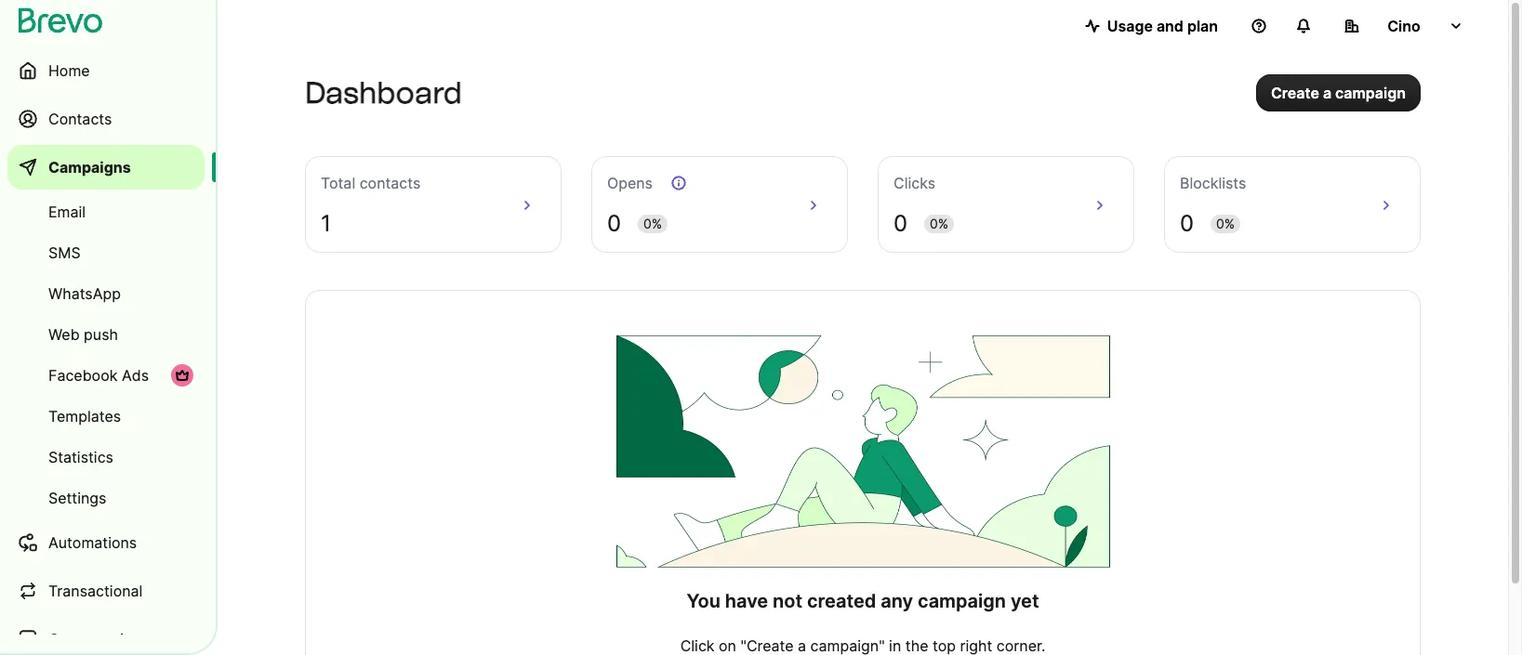 Task type: locate. For each thing, give the bounding box(es) containing it.
3 0 from the left
[[1180, 210, 1194, 237]]

any
[[881, 590, 913, 613]]

web push
[[48, 325, 118, 344]]

2 horizontal spatial 0
[[1180, 210, 1194, 237]]

created
[[807, 590, 876, 613]]

statistics
[[48, 448, 113, 467]]

campaign right a
[[1335, 84, 1406, 102]]

1 0 from the left
[[607, 210, 621, 237]]

2 horizontal spatial 0%
[[1216, 216, 1235, 232]]

0 horizontal spatial 0%
[[643, 216, 662, 232]]

campaign
[[1335, 84, 1406, 102], [918, 590, 1006, 613]]

automations link
[[7, 521, 205, 565]]

web
[[48, 325, 80, 344]]

home link
[[7, 48, 205, 93]]

conversations link
[[7, 617, 205, 656]]

total contacts
[[321, 174, 421, 192]]

0 down opens
[[607, 210, 621, 237]]

contacts link
[[7, 97, 205, 141]]

dashboard
[[305, 75, 462, 111]]

0 down blocklists
[[1180, 210, 1194, 237]]

0% down clicks
[[930, 216, 949, 232]]

facebook
[[48, 366, 118, 385]]

0% down opens
[[643, 216, 662, 232]]

0 for blocklists
[[1180, 210, 1194, 237]]

2 0% from the left
[[930, 216, 949, 232]]

clicks
[[894, 174, 936, 192]]

campaign inside create a campaign 'button'
[[1335, 84, 1406, 102]]

email link
[[7, 193, 205, 231]]

a
[[1323, 84, 1332, 102]]

plan
[[1187, 17, 1218, 35]]

1 vertical spatial campaign
[[918, 590, 1006, 613]]

1 horizontal spatial campaign
[[1335, 84, 1406, 102]]

0 for clicks
[[894, 210, 908, 237]]

transactional link
[[7, 569, 205, 614]]

1 horizontal spatial 0
[[894, 210, 908, 237]]

1 horizontal spatial 0%
[[930, 216, 949, 232]]

blocklists
[[1180, 174, 1246, 192]]

3 0% from the left
[[1216, 216, 1235, 232]]

facebook ads link
[[7, 357, 205, 394]]

0 horizontal spatial 0
[[607, 210, 621, 237]]

0
[[607, 210, 621, 237], [894, 210, 908, 237], [1180, 210, 1194, 237]]

you have not created any campaign yet
[[687, 590, 1039, 613]]

2 0 from the left
[[894, 210, 908, 237]]

0% down blocklists
[[1216, 216, 1235, 232]]

campaigns link
[[7, 145, 205, 190]]

ads
[[122, 366, 149, 385]]

0 vertical spatial campaign
[[1335, 84, 1406, 102]]

0 down clicks
[[894, 210, 908, 237]]

0% for blocklists
[[1216, 216, 1235, 232]]

0%
[[643, 216, 662, 232], [930, 216, 949, 232], [1216, 216, 1235, 232]]

settings
[[48, 489, 106, 508]]

campaign left yet
[[918, 590, 1006, 613]]

create
[[1271, 84, 1319, 102]]

sms
[[48, 244, 81, 262]]



Task type: describe. For each thing, give the bounding box(es) containing it.
0 horizontal spatial campaign
[[918, 590, 1006, 613]]

create a campaign
[[1271, 84, 1406, 102]]

not
[[773, 590, 803, 613]]

push
[[84, 325, 118, 344]]

opens
[[607, 174, 653, 192]]

total
[[321, 174, 355, 192]]

you
[[687, 590, 721, 613]]

usage
[[1107, 17, 1153, 35]]

create a campaign button
[[1256, 74, 1421, 112]]

campaigns
[[48, 158, 131, 177]]

left___rvooi image
[[175, 368, 190, 383]]

sms link
[[7, 234, 205, 272]]

statistics link
[[7, 439, 205, 476]]

whatsapp
[[48, 285, 121, 303]]

usage and plan button
[[1070, 7, 1233, 45]]

1
[[321, 210, 331, 237]]

templates
[[48, 407, 121, 426]]

yet
[[1011, 590, 1039, 613]]

settings link
[[7, 480, 205, 517]]

contacts
[[48, 110, 112, 128]]

contacts
[[360, 174, 421, 192]]

usage and plan
[[1107, 17, 1218, 35]]

cino button
[[1330, 7, 1479, 45]]

have
[[725, 590, 768, 613]]

transactional
[[48, 582, 143, 601]]

0% for clicks
[[930, 216, 949, 232]]

cino
[[1388, 17, 1421, 35]]

1 0% from the left
[[643, 216, 662, 232]]

facebook ads
[[48, 366, 149, 385]]

conversations
[[48, 630, 149, 649]]

automations
[[48, 534, 137, 552]]

templates link
[[7, 398, 205, 435]]

web push link
[[7, 316, 205, 353]]

and
[[1157, 17, 1184, 35]]

whatsapp link
[[7, 275, 205, 312]]

home
[[48, 61, 90, 80]]

email
[[48, 203, 86, 221]]



Task type: vqa. For each thing, say whether or not it's contained in the screenshot.
CONSTANT CONTACT CONTACTS EMAIL MARKETING
no



